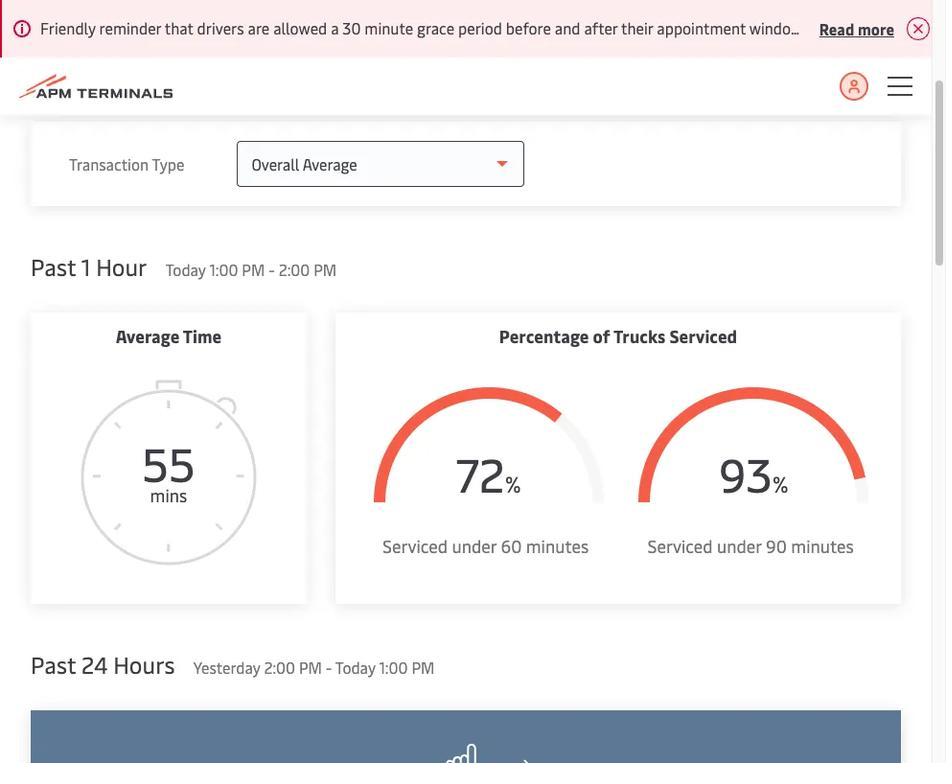 Task type: vqa. For each thing, say whether or not it's contained in the screenshot.
the bottommost Services
no



Task type: describe. For each thing, give the bounding box(es) containing it.
0 horizontal spatial 1:00
[[210, 259, 238, 280]]

transaction
[[69, 153, 149, 174]]

percentage
[[499, 324, 589, 348]]

it
[[558, 27, 567, 48]]

turn
[[31, 27, 62, 48]]

serviced for 93
[[648, 534, 713, 558]]

1 vertical spatial 2:00
[[264, 657, 295, 678]]

under for 93
[[717, 534, 762, 558]]

trucks
[[614, 324, 666, 348]]

more
[[858, 18, 895, 39]]

read more
[[820, 18, 895, 39]]

past for past 1 hour
[[31, 251, 76, 282]]

today 1:00 pm  - 2:00 pm
[[166, 259, 337, 280]]

times.
[[104, 51, 149, 72]]

mins
[[150, 483, 187, 507]]

read more button
[[820, 16, 895, 40]]

1 point from the left
[[272, 27, 307, 48]]

- for past 24 hours
[[326, 657, 332, 678]]

percentage of trucks serviced
[[499, 324, 738, 348]]

serviced for 72
[[383, 534, 448, 558]]

24
[[81, 649, 108, 680]]

minutes for 72
[[526, 534, 589, 558]]

a
[[311, 27, 319, 48]]

% for 93
[[773, 469, 789, 499]]

serviced under 90 minutes
[[648, 534, 854, 558]]

2 point from the left
[[518, 27, 554, 48]]

of
[[593, 324, 610, 348]]

4 the from the left
[[618, 27, 641, 48]]

times
[[65, 27, 104, 48]]

serviced under 60 minutes
[[383, 534, 589, 558]]

turn times are calculated from the point a truck enters the gate, to the point it leaves the gate and
[[31, 27, 708, 48]]

1 the from the left
[[245, 27, 268, 48]]

past for past 24 hours
[[31, 649, 76, 680]]

calculated
[[133, 27, 204, 48]]

yesterday
[[194, 657, 260, 678]]

average time
[[116, 324, 222, 348]]

60
[[501, 534, 522, 558]]

93 %
[[719, 442, 789, 504]]

minutes for 93
[[791, 534, 854, 558]]

hours
[[113, 649, 175, 680]]

- for past 1 hour
[[269, 259, 275, 280]]



Task type: locate. For each thing, give the bounding box(es) containing it.
point left it
[[518, 27, 554, 48]]

72
[[456, 442, 505, 504]]

1 horizontal spatial -
[[326, 657, 332, 678]]

90
[[766, 534, 787, 558]]

1 vertical spatial -
[[326, 657, 332, 678]]

read
[[820, 18, 855, 39]]

1 vertical spatial today
[[335, 657, 376, 678]]

0 vertical spatial past
[[31, 251, 76, 282]]

include trouble ticket resolution
[[31, 27, 860, 72]]

0 horizontal spatial %
[[505, 469, 521, 499]]

% up 90
[[773, 469, 789, 499]]

gate
[[644, 27, 675, 48]]

0 horizontal spatial today
[[166, 259, 206, 280]]

past left the 24
[[31, 649, 76, 680]]

0 vertical spatial 1:00
[[210, 259, 238, 280]]

the right from
[[245, 27, 268, 48]]

resolution
[[31, 51, 104, 72]]

2 the from the left
[[410, 27, 433, 48]]

72 %
[[456, 442, 521, 504]]

past
[[31, 251, 76, 282], [31, 649, 76, 680]]

to
[[473, 27, 488, 48]]

average
[[116, 324, 180, 348]]

0 vertical spatial -
[[269, 259, 275, 280]]

under for 72
[[452, 534, 497, 558]]

1 horizontal spatial today
[[335, 657, 376, 678]]

0 vertical spatial today
[[166, 259, 206, 280]]

1 minutes from the left
[[526, 534, 589, 558]]

1 vertical spatial past
[[31, 649, 76, 680]]

enters
[[362, 27, 406, 48]]

2 minutes from the left
[[791, 534, 854, 558]]

2:00
[[279, 259, 310, 280], [264, 657, 295, 678]]

transaction type
[[69, 153, 185, 174]]

gate,
[[436, 27, 470, 48]]

1 horizontal spatial under
[[717, 534, 762, 558]]

2 under from the left
[[717, 534, 762, 558]]

-
[[269, 259, 275, 280], [326, 657, 332, 678]]

time
[[183, 324, 222, 348]]

0 vertical spatial 2:00
[[279, 259, 310, 280]]

close alert image
[[907, 17, 930, 40]]

1 horizontal spatial 1:00
[[379, 657, 408, 678]]

from
[[208, 27, 242, 48]]

point left a
[[272, 27, 307, 48]]

%
[[505, 469, 521, 499], [773, 469, 789, 499]]

minutes right 60
[[526, 534, 589, 558]]

under left 60
[[452, 534, 497, 558]]

and
[[678, 27, 704, 48]]

1:00
[[210, 259, 238, 280], [379, 657, 408, 678]]

1 horizontal spatial point
[[518, 27, 554, 48]]

0 horizontal spatial minutes
[[526, 534, 589, 558]]

under left 90
[[717, 534, 762, 558]]

% up 60
[[505, 469, 521, 499]]

minutes right 90
[[791, 534, 854, 558]]

1 under from the left
[[452, 534, 497, 558]]

2 past from the top
[[31, 649, 76, 680]]

% inside 72 %
[[505, 469, 521, 499]]

past 24 hours
[[31, 649, 175, 680]]

past 1 hour
[[31, 251, 147, 282]]

include
[[708, 27, 759, 48]]

minutes
[[526, 534, 589, 558], [791, 534, 854, 558]]

1 horizontal spatial %
[[773, 469, 789, 499]]

yesterday 2:00 pm - today 1:00 pm
[[194, 657, 435, 678]]

the left gate
[[618, 27, 641, 48]]

93
[[719, 442, 773, 504]]

past left 1
[[31, 251, 76, 282]]

leaves
[[571, 27, 614, 48]]

% inside 93 %
[[773, 469, 789, 499]]

truck
[[323, 27, 359, 48]]

0 horizontal spatial -
[[269, 259, 275, 280]]

2 % from the left
[[773, 469, 789, 499]]

1 horizontal spatial minutes
[[791, 534, 854, 558]]

type
[[152, 153, 185, 174]]

% for 72
[[505, 469, 521, 499]]

1 % from the left
[[505, 469, 521, 499]]

serviced
[[670, 324, 738, 348], [383, 534, 448, 558], [648, 534, 713, 558]]

point
[[272, 27, 307, 48], [518, 27, 554, 48]]

trouble
[[763, 27, 816, 48]]

the
[[245, 27, 268, 48], [410, 27, 433, 48], [492, 27, 515, 48], [618, 27, 641, 48]]

ticket
[[819, 27, 860, 48]]

55
[[142, 432, 195, 494]]

3 the from the left
[[492, 27, 515, 48]]

0 horizontal spatial point
[[272, 27, 307, 48]]

1 vertical spatial 1:00
[[379, 657, 408, 678]]

are
[[107, 27, 129, 48]]

under
[[452, 534, 497, 558], [717, 534, 762, 558]]

0 horizontal spatial under
[[452, 534, 497, 558]]

today
[[166, 259, 206, 280], [335, 657, 376, 678]]

1
[[81, 251, 90, 282]]

pm
[[242, 259, 265, 280], [314, 259, 337, 280], [299, 657, 322, 678], [412, 657, 435, 678]]

the left gate,
[[410, 27, 433, 48]]

the right to on the top right of the page
[[492, 27, 515, 48]]

1 past from the top
[[31, 251, 76, 282]]

hour
[[96, 251, 147, 282]]



